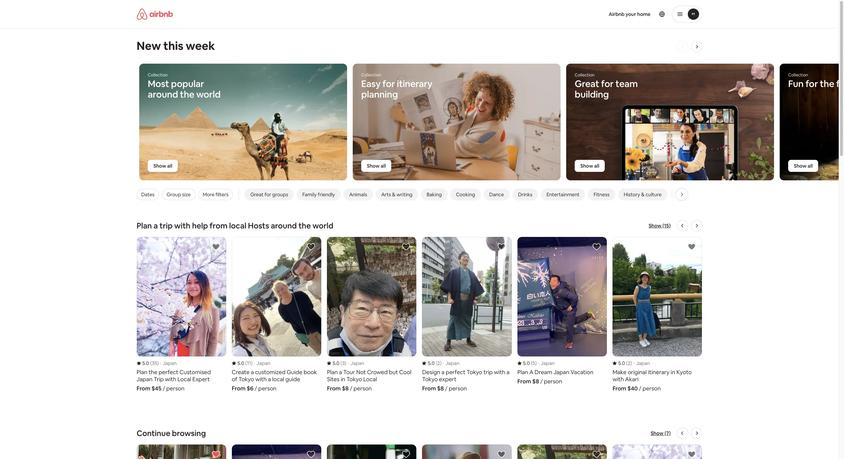Task type: describe. For each thing, give the bounding box(es) containing it.
drinks
[[519, 191, 533, 198]]

all for building
[[595, 163, 600, 169]]

with
[[174, 221, 191, 231]]

drinks element
[[519, 191, 533, 198]]

help
[[192, 221, 208, 231]]

· japan for the rating 5.0 out of 5; 5 reviews image
[[539, 360, 555, 366]]

show all for great for team building
[[581, 163, 600, 169]]

from $45 / person
[[137, 385, 185, 392]]

family
[[303, 191, 317, 198]]

local
[[229, 221, 247, 231]]

easy
[[362, 78, 381, 90]]

rating 5.0 out of 5; 3 reviews image
[[327, 360, 347, 366]]

/ for rating 5.0 out of 5; 2 reviews image for $8
[[446, 385, 448, 392]]

all for planning
[[381, 163, 386, 169]]

itinerary
[[397, 78, 433, 90]]

collection fun for the fa
[[789, 72, 845, 90]]

person for rating 5.0 out of 5; 11 reviews image
[[259, 385, 277, 392]]

japan for rating 5.0 out of 5; 11 reviews image
[[257, 360, 271, 366]]

dance
[[490, 191, 504, 198]]

rating 5.0 out of 5; 2 reviews image for $40
[[613, 360, 633, 366]]

(7)
[[665, 430, 671, 436]]

· for the rating 5.0 out of 5; 5 reviews image
[[539, 360, 540, 366]]

baking element
[[427, 191, 442, 198]]

(15)
[[663, 223, 671, 229]]

groups
[[272, 191, 288, 198]]

airbnb
[[609, 11, 625, 17]]

arts
[[382, 191, 391, 198]]

more filters
[[203, 191, 229, 198]]

writing
[[397, 191, 413, 198]]

cooking
[[456, 191, 475, 198]]

baking button
[[421, 189, 448, 201]]

fun
[[789, 78, 804, 90]]

all for the
[[167, 163, 172, 169]]

family friendly button
[[297, 189, 341, 201]]

) for the rating 5.0 out of 5; 5 reviews image
[[536, 360, 537, 366]]

from $6 / person
[[232, 385, 277, 392]]

baking
[[427, 191, 442, 198]]

collection for easy
[[362, 72, 381, 78]]

from $8 / person for 5.0 ( 5 )
[[518, 378, 563, 385]]

entertainment
[[547, 191, 580, 198]]

design a perfect tokyo trip with a tokyo expert group
[[423, 237, 512, 392]]

new this week group
[[0, 63, 845, 181]]

fitness element
[[594, 191, 610, 198]]

show (7)
[[651, 430, 671, 436]]

great for groups button
[[245, 189, 294, 201]]

& for history
[[642, 191, 645, 198]]

a
[[154, 221, 158, 231]]

rating 5.0 out of 5; 2 reviews image for $8
[[423, 360, 442, 366]]

from $8 / person for 5.0 ( 2 )
[[423, 385, 467, 392]]

/ for 'rating 5.0 out of 5; 35 reviews' image
[[163, 385, 165, 392]]

great inside great for groups button
[[251, 191, 264, 198]]

history & culture element
[[624, 191, 662, 198]]

more
[[203, 191, 215, 198]]

5.0 for plan the perfect customised japan trip with local expert group
[[142, 360, 149, 366]]

japan for rating 5.0 out of 5; 3 reviews image
[[351, 360, 365, 366]]

create a customized guide book of tokyo with a local guide group
[[232, 237, 322, 392]]

collection for great
[[575, 72, 595, 78]]

· inside design a perfect tokyo trip with a tokyo expert 'group'
[[443, 360, 445, 366]]

culture
[[646, 191, 662, 198]]

show for easy for itinerary planning
[[367, 163, 380, 169]]

$8 for 3
[[342, 385, 349, 392]]

5
[[533, 360, 536, 366]]

save this experience image inside "make original itinerary in kyoto with akari" group
[[688, 243, 697, 251]]

unsave this experience image
[[212, 450, 220, 459]]

arts & writing element
[[382, 191, 413, 198]]

dance button
[[484, 189, 510, 201]]

from for design a perfect tokyo trip with a tokyo expert 'group'
[[423, 385, 436, 392]]

from $8 / person for 5.0 ( 3 )
[[327, 385, 372, 392]]

/ for the rating 5.0 out of 5; 5 reviews image
[[541, 378, 543, 385]]

animals button
[[344, 189, 373, 201]]

5.0 for plan a dream japan vacation group
[[524, 360, 530, 366]]

person inside "make original itinerary in kyoto with akari" group
[[643, 385, 661, 392]]

plan a trip with help from local hosts around the world
[[137, 221, 334, 231]]

popular
[[171, 78, 204, 90]]

show all link for most popular around the world
[[148, 160, 178, 172]]

great for groups
[[251, 191, 288, 198]]

collection most popular around the world
[[148, 72, 221, 100]]

5.0 for design a perfect tokyo trip with a tokyo expert 'group'
[[428, 360, 435, 366]]

( for "make original itinerary in kyoto with akari" group
[[627, 360, 628, 366]]

the inside collection most popular around the world
[[180, 88, 195, 100]]

1 vertical spatial world
[[313, 221, 334, 231]]

rating 5.0 out of 5; 35 reviews image
[[137, 360, 159, 366]]

plan a tour not crowed but cool sites in tokyo local group
[[327, 237, 417, 392]]

show (15)
[[649, 223, 671, 229]]

plan a dream japan vacation group
[[518, 237, 607, 385]]

2 for $40
[[628, 360, 631, 366]]

from $40 / person
[[613, 385, 661, 392]]

1 horizontal spatial save this experience image
[[593, 450, 601, 459]]

magic
[[676, 191, 690, 198]]

friendly
[[318, 191, 335, 198]]

· japan for rating 5.0 out of 5; 11 reviews image
[[254, 360, 271, 366]]

11
[[247, 360, 251, 366]]

show all link for easy for itinerary planning
[[362, 160, 392, 172]]

5.0 ( 35 )
[[142, 360, 159, 366]]

dance element
[[490, 191, 504, 198]]

cooking element
[[456, 191, 475, 198]]

( for design a perfect tokyo trip with a tokyo expert 'group'
[[436, 360, 438, 366]]

5.0 ( 5 )
[[524, 360, 537, 366]]

fitness button
[[588, 189, 616, 201]]

browsing
[[172, 428, 206, 438]]

save this experience image inside design a perfect tokyo trip with a tokyo expert 'group'
[[498, 243, 506, 251]]

all for fa
[[808, 163, 813, 169]]

show all for easy for itinerary planning
[[367, 163, 386, 169]]

new this week
[[137, 39, 215, 53]]

person for the rating 5.0 out of 5; 5 reviews image
[[544, 378, 563, 385]]

history & culture
[[624, 191, 662, 198]]

collection for most
[[148, 72, 168, 78]]

$40
[[628, 385, 638, 392]]

fitness
[[594, 191, 610, 198]]

cooking button
[[451, 189, 481, 201]]

history
[[624, 191, 641, 198]]

planning
[[362, 88, 398, 100]]

( for the plan a tour not crowed but cool sites in tokyo local group
[[341, 360, 342, 366]]

plan the perfect customised japan trip with local expert group
[[137, 237, 226, 392]]

plan
[[137, 221, 152, 231]]

arts & writing
[[382, 191, 413, 198]]



Task type: locate. For each thing, give the bounding box(es) containing it.
profile element
[[481, 0, 703, 28]]

your
[[626, 11, 637, 17]]

3 all from the left
[[595, 163, 600, 169]]

arts & writing button
[[376, 189, 418, 201]]

person inside design a perfect tokyo trip with a tokyo expert 'group'
[[449, 385, 467, 392]]

5.0 inside plan the perfect customised japan trip with local expert group
[[142, 360, 149, 366]]

1 all from the left
[[167, 163, 172, 169]]

save this experience image inside create a customized guide book of tokyo with a local guide group
[[307, 243, 316, 251]]

from $8 / person inside the plan a tour not crowed but cool sites in tokyo local group
[[327, 385, 372, 392]]

team
[[616, 78, 638, 90]]

person inside plan a dream japan vacation group
[[544, 378, 563, 385]]

show for fun for the fa
[[795, 163, 807, 169]]

) inside design a perfect tokyo trip with a tokyo expert 'group'
[[440, 360, 442, 366]]

1 horizontal spatial &
[[642, 191, 645, 198]]

0 horizontal spatial 5.0 ( 2 )
[[428, 360, 442, 366]]

for right easy
[[383, 78, 395, 90]]

rating 5.0 out of 5; 2 reviews image
[[423, 360, 442, 366], [613, 360, 633, 366]]

5 5.0 from the left
[[524, 360, 530, 366]]

$8 inside design a perfect tokyo trip with a tokyo expert 'group'
[[438, 385, 444, 392]]

japan inside group
[[541, 360, 555, 366]]

1 horizontal spatial $8
[[438, 385, 444, 392]]

person for rating 5.0 out of 5; 3 reviews image
[[354, 385, 372, 392]]

( inside plan a dream japan vacation group
[[531, 360, 533, 366]]

/ inside plan the perfect customised japan trip with local expert group
[[163, 385, 165, 392]]

1 show all link from the left
[[148, 160, 178, 172]]

from $8 / person inside design a perfect tokyo trip with a tokyo expert 'group'
[[423, 385, 467, 392]]

rating 5.0 out of 5; 2 reviews image inside "make original itinerary in kyoto with akari" group
[[613, 360, 633, 366]]

) inside plan the perfect customised japan trip with local expert group
[[157, 360, 159, 366]]

drinks button
[[513, 189, 539, 201]]

hosts
[[248, 221, 269, 231]]

6 ( from the left
[[627, 360, 628, 366]]

5 · from the left
[[539, 360, 540, 366]]

1 & from the left
[[392, 191, 396, 198]]

2 & from the left
[[642, 191, 645, 198]]

around
[[148, 88, 178, 100], [271, 221, 297, 231]]

0 horizontal spatial around
[[148, 88, 178, 100]]

japan inside the plan a tour not crowed but cool sites in tokyo local group
[[351, 360, 365, 366]]

· japan inside design a perfect tokyo trip with a tokyo expert 'group'
[[443, 360, 460, 366]]

0 horizontal spatial &
[[392, 191, 396, 198]]

show for great for team building
[[581, 163, 594, 169]]

& left culture
[[642, 191, 645, 198]]

for for itinerary
[[383, 78, 395, 90]]

1 horizontal spatial around
[[271, 221, 297, 231]]

$6
[[247, 385, 254, 392]]

2 inside design a perfect tokyo trip with a tokyo expert 'group'
[[438, 360, 440, 366]]

& right arts
[[392, 191, 396, 198]]

show all
[[154, 163, 172, 169], [367, 163, 386, 169], [581, 163, 600, 169], [795, 163, 813, 169]]

& inside arts & writing button
[[392, 191, 396, 198]]

from inside "make original itinerary in kyoto with akari" group
[[613, 385, 627, 392]]

/ inside plan a dream japan vacation group
[[541, 378, 543, 385]]

for inside collection great for team building
[[602, 78, 614, 90]]

/ for rating 5.0 out of 5; 2 reviews image within "make original itinerary in kyoto with akari" group
[[640, 385, 642, 392]]

rating 5.0 out of 5; 5 reviews image
[[518, 360, 537, 366]]

0 vertical spatial around
[[148, 88, 178, 100]]

5.0 ( 2 ) for $40
[[619, 360, 633, 366]]

0 vertical spatial great
[[575, 78, 600, 90]]

for inside great for groups button
[[265, 191, 271, 198]]

5.0 inside plan a dream japan vacation group
[[524, 360, 530, 366]]

rating 5.0 out of 5; 11 reviews image
[[232, 360, 253, 366]]

4 show all link from the left
[[789, 160, 819, 172]]

1 ) from the left
[[157, 360, 159, 366]]

/ inside design a perfect tokyo trip with a tokyo expert 'group'
[[446, 385, 448, 392]]

· inside plan the perfect customised japan trip with local expert group
[[160, 360, 161, 366]]

group size button
[[162, 189, 196, 200]]

1 · from the left
[[160, 360, 161, 366]]

size
[[182, 191, 191, 198]]

history & culture button
[[619, 189, 668, 201]]

)
[[157, 360, 159, 366], [251, 360, 253, 366], [345, 360, 347, 366], [440, 360, 442, 366], [536, 360, 537, 366], [631, 360, 633, 366]]

for left team
[[602, 78, 614, 90]]

3 ) from the left
[[345, 360, 347, 366]]

group
[[167, 191, 181, 198]]

· japan inside plan the perfect customised japan trip with local expert group
[[160, 360, 177, 366]]

2 show all from the left
[[367, 163, 386, 169]]

4 5.0 from the left
[[428, 360, 435, 366]]

1 collection from the left
[[148, 72, 168, 78]]

6 · japan from the left
[[634, 360, 650, 366]]

· japan inside the plan a tour not crowed but cool sites in tokyo local group
[[348, 360, 365, 366]]

4 show all from the left
[[795, 163, 813, 169]]

( for create a customized guide book of tokyo with a local guide group
[[246, 360, 247, 366]]

3 japan from the left
[[351, 360, 365, 366]]

5.0 inside design a perfect tokyo trip with a tokyo expert 'group'
[[428, 360, 435, 366]]

1 horizontal spatial 5.0 ( 2 )
[[619, 360, 633, 366]]

/ inside the plan a tour not crowed but cool sites in tokyo local group
[[350, 385, 353, 392]]

world inside collection most popular around the world
[[196, 88, 221, 100]]

· for rating 5.0 out of 5; 11 reviews image
[[254, 360, 255, 366]]

4 · from the left
[[443, 360, 445, 366]]

save this experience image
[[688, 243, 697, 251], [402, 450, 411, 459], [593, 450, 601, 459]]

airbnb your home link
[[605, 7, 655, 22]]

) inside the plan a tour not crowed but cool sites in tokyo local group
[[345, 360, 347, 366]]

(
[[150, 360, 152, 366], [246, 360, 247, 366], [341, 360, 342, 366], [436, 360, 438, 366], [531, 360, 533, 366], [627, 360, 628, 366]]

( inside the plan a tour not crowed but cool sites in tokyo local group
[[341, 360, 342, 366]]

35
[[152, 360, 157, 366]]

5.0 inside create a customized guide book of tokyo with a local guide group
[[238, 360, 244, 366]]

continue
[[137, 428, 170, 438]]

for left the groups
[[265, 191, 271, 198]]

·
[[160, 360, 161, 366], [254, 360, 255, 366], [348, 360, 349, 366], [443, 360, 445, 366], [539, 360, 540, 366], [634, 360, 635, 366]]

make original itinerary in kyoto with akari group
[[613, 237, 703, 392]]

the down family
[[299, 221, 311, 231]]

collection inside collection most popular around the world
[[148, 72, 168, 78]]

fa
[[837, 78, 845, 90]]

$8 for 2
[[438, 385, 444, 392]]

· inside "make original itinerary in kyoto with akari" group
[[634, 360, 635, 366]]

4 all from the left
[[808, 163, 813, 169]]

5 japan from the left
[[541, 360, 555, 366]]

1 2 from the left
[[438, 360, 440, 366]]

5.0 ( 2 )
[[428, 360, 442, 366], [619, 360, 633, 366]]

2 horizontal spatial from $8 / person
[[518, 378, 563, 385]]

& for arts
[[392, 191, 396, 198]]

airbnb your home
[[609, 11, 651, 17]]

2 5.0 from the left
[[238, 360, 244, 366]]

save this experience image
[[212, 243, 220, 251], [307, 243, 316, 251], [402, 243, 411, 251], [498, 243, 506, 251], [593, 243, 601, 251], [307, 450, 316, 459], [498, 450, 506, 459], [688, 450, 697, 459]]

) for rating 5.0 out of 5; 3 reviews image
[[345, 360, 347, 366]]

collection
[[148, 72, 168, 78], [362, 72, 381, 78], [575, 72, 595, 78], [789, 72, 809, 78]]

5.0 ( 2 ) for $8
[[428, 360, 442, 366]]

2 inside "make original itinerary in kyoto with akari" group
[[628, 360, 631, 366]]

collection for fun
[[789, 72, 809, 78]]

4 ) from the left
[[440, 360, 442, 366]]

5 ( from the left
[[531, 360, 533, 366]]

person for 'rating 5.0 out of 5; 35 reviews' image
[[166, 385, 185, 392]]

) for rating 5.0 out of 5; 2 reviews image for $8
[[440, 360, 442, 366]]

1 horizontal spatial 2
[[628, 360, 631, 366]]

filters
[[216, 191, 229, 198]]

magic element
[[676, 191, 690, 198]]

· japan inside plan a dream japan vacation group
[[539, 360, 555, 366]]

person inside the plan a tour not crowed but cool sites in tokyo local group
[[354, 385, 372, 392]]

&
[[392, 191, 396, 198], [642, 191, 645, 198]]

great inside collection great for team building
[[575, 78, 600, 90]]

1 horizontal spatial world
[[313, 221, 334, 231]]

5 · japan from the left
[[539, 360, 555, 366]]

) for 'rating 5.0 out of 5; 35 reviews' image
[[157, 360, 159, 366]]

1 show all from the left
[[154, 163, 172, 169]]

1 · japan from the left
[[160, 360, 177, 366]]

· inside plan a dream japan vacation group
[[539, 360, 540, 366]]

$8 inside plan a dream japan vacation group
[[533, 378, 540, 385]]

from for "make original itinerary in kyoto with akari" group
[[613, 385, 627, 392]]

from
[[210, 221, 228, 231]]

for for the
[[806, 78, 819, 90]]

collection inside collection great for team building
[[575, 72, 595, 78]]

1 ( from the left
[[150, 360, 152, 366]]

1 horizontal spatial the
[[299, 221, 311, 231]]

) for rating 5.0 out of 5; 2 reviews image within "make original itinerary in kyoto with akari" group
[[631, 360, 633, 366]]

the left fa
[[821, 78, 835, 90]]

the inside collection fun for the fa
[[821, 78, 835, 90]]

magic button
[[671, 189, 696, 201]]

· for 'rating 5.0 out of 5; 35 reviews' image
[[160, 360, 161, 366]]

/ for rating 5.0 out of 5; 11 reviews image
[[255, 385, 257, 392]]

from for create a customized guide book of tokyo with a local guide group
[[232, 385, 246, 392]]

from for the plan a tour not crowed but cool sites in tokyo local group
[[327, 385, 341, 392]]

0 horizontal spatial from $8 / person
[[327, 385, 372, 392]]

2 · japan from the left
[[254, 360, 271, 366]]

from inside plan a dream japan vacation group
[[518, 378, 532, 385]]

1 horizontal spatial rating 5.0 out of 5; 2 reviews image
[[613, 360, 633, 366]]

) inside plan a dream japan vacation group
[[536, 360, 537, 366]]

( inside create a customized guide book of tokyo with a local guide group
[[246, 360, 247, 366]]

around inside collection most popular around the world
[[148, 88, 178, 100]]

( for plan a dream japan vacation group
[[531, 360, 533, 366]]

home
[[638, 11, 651, 17]]

more filters button
[[198, 189, 233, 200]]

5.0 ( 11 )
[[238, 360, 253, 366]]

trip
[[160, 221, 173, 231]]

5.0 ( 2 ) inside design a perfect tokyo trip with a tokyo expert 'group'
[[428, 360, 442, 366]]

new
[[137, 39, 161, 53]]

4 japan from the left
[[446, 360, 460, 366]]

2 all from the left
[[381, 163, 386, 169]]

2 ) from the left
[[251, 360, 253, 366]]

/ for rating 5.0 out of 5; 3 reviews image
[[350, 385, 353, 392]]

0 horizontal spatial the
[[180, 88, 195, 100]]

from inside the plan a tour not crowed but cool sites in tokyo local group
[[327, 385, 341, 392]]

all
[[167, 163, 172, 169], [381, 163, 386, 169], [595, 163, 600, 169], [808, 163, 813, 169]]

2 show all link from the left
[[362, 160, 392, 172]]

the
[[821, 78, 835, 90], [180, 88, 195, 100], [299, 221, 311, 231]]

continue browsing
[[137, 428, 206, 438]]

· japan for rating 5.0 out of 5; 3 reviews image
[[348, 360, 365, 366]]

2 rating 5.0 out of 5; 2 reviews image from the left
[[613, 360, 633, 366]]

the right most in the left of the page
[[180, 88, 195, 100]]

show all link for fun for the fa
[[789, 160, 819, 172]]

for
[[383, 78, 395, 90], [602, 78, 614, 90], [806, 78, 819, 90], [265, 191, 271, 198]]

show all for fun for the fa
[[795, 163, 813, 169]]

3 · japan from the left
[[348, 360, 365, 366]]

2 · from the left
[[254, 360, 255, 366]]

japan inside design a perfect tokyo trip with a tokyo expert 'group'
[[446, 360, 460, 366]]

0 horizontal spatial rating 5.0 out of 5; 2 reviews image
[[423, 360, 442, 366]]

· inside the plan a tour not crowed but cool sites in tokyo local group
[[348, 360, 349, 366]]

entertainment button
[[541, 189, 586, 201]]

family friendly
[[303, 191, 335, 198]]

from inside create a customized guide book of tokyo with a local guide group
[[232, 385, 246, 392]]

$45
[[152, 385, 162, 392]]

person inside create a customized guide book of tokyo with a local guide group
[[259, 385, 277, 392]]

4 ( from the left
[[436, 360, 438, 366]]

1 5.0 from the left
[[142, 360, 149, 366]]

5.0 inside "make original itinerary in kyoto with akari" group
[[619, 360, 626, 366]]

2 for $8
[[438, 360, 440, 366]]

show (15) link
[[649, 222, 671, 229]]

1 rating 5.0 out of 5; 2 reviews image from the left
[[423, 360, 442, 366]]

great for groups element
[[251, 191, 288, 198]]

· inside create a customized guide book of tokyo with a local guide group
[[254, 360, 255, 366]]

4 collection from the left
[[789, 72, 809, 78]]

5.0 for "make original itinerary in kyoto with akari" group
[[619, 360, 626, 366]]

5.0
[[142, 360, 149, 366], [238, 360, 244, 366], [333, 360, 340, 366], [428, 360, 435, 366], [524, 360, 530, 366], [619, 360, 626, 366]]

( for plan the perfect customised japan trip with local expert group
[[150, 360, 152, 366]]

0 horizontal spatial great
[[251, 191, 264, 198]]

collection easy for itinerary planning
[[362, 72, 433, 100]]

) inside create a customized guide book of tokyo with a local guide group
[[251, 360, 253, 366]]

from for plan the perfect customised japan trip with local expert group
[[137, 385, 150, 392]]

5.0 for the plan a tour not crowed but cool sites in tokyo local group
[[333, 360, 340, 366]]

show (7) link
[[651, 430, 671, 437]]

this week
[[163, 39, 215, 53]]

3 · from the left
[[348, 360, 349, 366]]

from inside design a perfect tokyo trip with a tokyo expert 'group'
[[423, 385, 436, 392]]

( inside "make original itinerary in kyoto with akari" group
[[627, 360, 628, 366]]

for inside collection fun for the fa
[[806, 78, 819, 90]]

entertainment element
[[547, 191, 580, 198]]

collection inside collection fun for the fa
[[789, 72, 809, 78]]

japan for the rating 5.0 out of 5; 5 reviews image
[[541, 360, 555, 366]]

person inside plan the perfect customised japan trip with local expert group
[[166, 385, 185, 392]]

( inside plan the perfect customised japan trip with local expert group
[[150, 360, 152, 366]]

3 ( from the left
[[341, 360, 342, 366]]

/ inside "make original itinerary in kyoto with akari" group
[[640, 385, 642, 392]]

3 show all link from the left
[[575, 160, 605, 172]]

) for rating 5.0 out of 5; 11 reviews image
[[251, 360, 253, 366]]

1 japan from the left
[[163, 360, 177, 366]]

2 japan from the left
[[257, 360, 271, 366]]

2 collection from the left
[[362, 72, 381, 78]]

1 horizontal spatial from $8 / person
[[423, 385, 467, 392]]

$8 for 5
[[533, 378, 540, 385]]

( inside design a perfect tokyo trip with a tokyo expert 'group'
[[436, 360, 438, 366]]

2 horizontal spatial the
[[821, 78, 835, 90]]

4 · japan from the left
[[443, 360, 460, 366]]

2 5.0 ( 2 ) from the left
[[619, 360, 633, 366]]

japan for 'rating 5.0 out of 5; 35 reviews' image
[[163, 360, 177, 366]]

6 ) from the left
[[631, 360, 633, 366]]

family friendly element
[[303, 191, 335, 198]]

1 vertical spatial around
[[271, 221, 297, 231]]

show all link for great for team building
[[575, 160, 605, 172]]

2 horizontal spatial save this experience image
[[688, 243, 697, 251]]

show all for most popular around the world
[[154, 163, 172, 169]]

japan inside "make original itinerary in kyoto with akari" group
[[637, 360, 650, 366]]

6 5.0 from the left
[[619, 360, 626, 366]]

6 japan from the left
[[637, 360, 650, 366]]

show
[[154, 163, 166, 169], [367, 163, 380, 169], [581, 163, 594, 169], [795, 163, 807, 169], [649, 223, 662, 229], [651, 430, 664, 436]]

collection great for team building
[[575, 72, 638, 100]]

$8 inside the plan a tour not crowed but cool sites in tokyo local group
[[342, 385, 349, 392]]

/
[[541, 378, 543, 385], [163, 385, 165, 392], [255, 385, 257, 392], [350, 385, 353, 392], [446, 385, 448, 392], [640, 385, 642, 392]]

0 horizontal spatial world
[[196, 88, 221, 100]]

dates button
[[137, 189, 159, 200]]

1 5.0 ( 2 ) from the left
[[428, 360, 442, 366]]

3 show all from the left
[[581, 163, 600, 169]]

1 vertical spatial great
[[251, 191, 264, 198]]

japan
[[163, 360, 177, 366], [257, 360, 271, 366], [351, 360, 365, 366], [446, 360, 460, 366], [541, 360, 555, 366], [637, 360, 650, 366]]

) inside "make original itinerary in kyoto with akari" group
[[631, 360, 633, 366]]

group size
[[167, 191, 191, 198]]

for right 'fun'
[[806, 78, 819, 90]]

5.0 ( 2 ) inside "make original itinerary in kyoto with akari" group
[[619, 360, 633, 366]]

5.0 for create a customized guide book of tokyo with a local guide group
[[238, 360, 244, 366]]

3
[[342, 360, 345, 366]]

from
[[518, 378, 532, 385], [137, 385, 150, 392], [232, 385, 246, 392], [327, 385, 341, 392], [423, 385, 436, 392], [613, 385, 627, 392]]

2 ( from the left
[[246, 360, 247, 366]]

5.0 inside the plan a tour not crowed but cool sites in tokyo local group
[[333, 360, 340, 366]]

from inside plan the perfect customised japan trip with local expert group
[[137, 385, 150, 392]]

3 5.0 from the left
[[333, 360, 340, 366]]

2 2 from the left
[[628, 360, 631, 366]]

1 horizontal spatial great
[[575, 78, 600, 90]]

& inside "history & culture" button
[[642, 191, 645, 198]]

5 ) from the left
[[536, 360, 537, 366]]

· japan for 'rating 5.0 out of 5; 35 reviews' image
[[160, 360, 177, 366]]

0 horizontal spatial 2
[[438, 360, 440, 366]]

3 collection from the left
[[575, 72, 595, 78]]

· for rating 5.0 out of 5; 3 reviews image
[[348, 360, 349, 366]]

animals element
[[349, 191, 367, 198]]

6 · from the left
[[634, 360, 635, 366]]

for for team
[[602, 78, 614, 90]]

collection inside collection easy for itinerary planning
[[362, 72, 381, 78]]

show for most popular around the world
[[154, 163, 166, 169]]

5.0 ( 3 )
[[333, 360, 347, 366]]

building
[[575, 88, 609, 100]]

$8
[[533, 378, 540, 385], [342, 385, 349, 392], [438, 385, 444, 392]]

2 horizontal spatial $8
[[533, 378, 540, 385]]

0 horizontal spatial save this experience image
[[402, 450, 411, 459]]

japan inside create a customized guide book of tokyo with a local guide group
[[257, 360, 271, 366]]

from $8 / person inside plan a dream japan vacation group
[[518, 378, 563, 385]]

world
[[196, 88, 221, 100], [313, 221, 334, 231]]

· japan inside "make original itinerary in kyoto with akari" group
[[634, 360, 650, 366]]

from for plan a dream japan vacation group
[[518, 378, 532, 385]]

japan inside group
[[163, 360, 177, 366]]

person
[[544, 378, 563, 385], [166, 385, 185, 392], [259, 385, 277, 392], [354, 385, 372, 392], [449, 385, 467, 392], [643, 385, 661, 392]]

great
[[575, 78, 600, 90], [251, 191, 264, 198]]

animals
[[349, 191, 367, 198]]

· japan inside create a customized guide book of tokyo with a local guide group
[[254, 360, 271, 366]]

/ inside create a customized guide book of tokyo with a local guide group
[[255, 385, 257, 392]]

0 vertical spatial world
[[196, 88, 221, 100]]

dates
[[141, 191, 155, 198]]

most
[[148, 78, 169, 90]]

for inside collection easy for itinerary planning
[[383, 78, 395, 90]]

0 horizontal spatial $8
[[342, 385, 349, 392]]



Task type: vqa. For each thing, say whether or not it's contained in the screenshot.
Dance
yes



